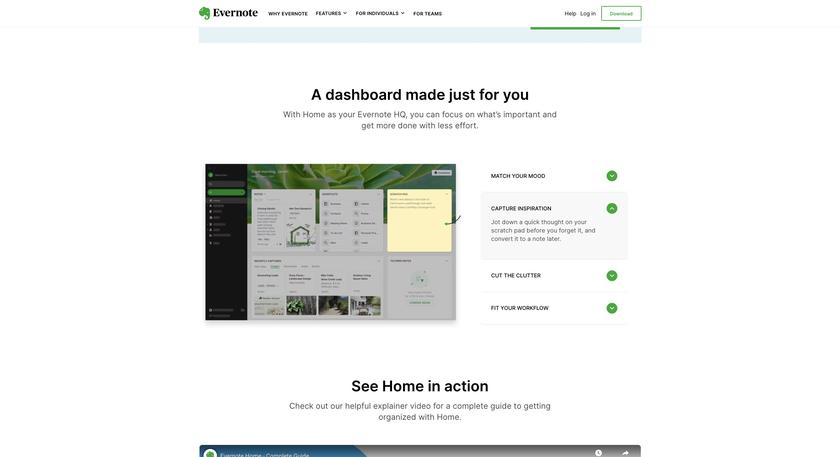 Task type: vqa. For each thing, say whether or not it's contained in the screenshot.
Supplemental
no



Task type: describe. For each thing, give the bounding box(es) containing it.
for for for teams
[[414, 11, 424, 16]]

hq,
[[394, 110, 408, 119]]

teams
[[425, 11, 442, 16]]

helpful
[[345, 402, 371, 411]]

inspiration
[[518, 205, 552, 212]]

evernote for why
[[282, 11, 308, 16]]

clutter
[[516, 273, 541, 279]]

a dashboard made just for you
[[311, 85, 529, 104]]

your right fit
[[501, 305, 516, 312]]

more inside with home as your evernote hq, you can focus on what's important and get more done with less effort.
[[376, 121, 396, 131]]

thought
[[542, 219, 564, 226]]

now.
[[382, 16, 400, 26]]

action
[[445, 378, 489, 396]]

match your mood
[[491, 173, 546, 180]]

fit your workflow
[[491, 305, 549, 312]]

our
[[331, 402, 343, 411]]

your left plan
[[345, 16, 362, 26]]

0 horizontal spatial find
[[326, 16, 343, 26]]

and inside with home as your evernote hq, you can focus on what's important and get more done with less effort.
[[543, 110, 557, 119]]

check out our helpful explainer video for a complete guide to getting organized with home.
[[290, 402, 551, 423]]

done
[[398, 121, 417, 131]]

made
[[406, 85, 446, 104]]

cut the clutter
[[491, 273, 541, 279]]

quick
[[525, 219, 540, 226]]

make evernote yours. find your plan now.
[[242, 16, 400, 26]]

find inside "link"
[[558, 17, 569, 24]]

jot down a quick thought on your scratch pad before you forget it, and convert it to a note later.
[[491, 219, 596, 243]]

to inside jot down a quick thought on your scratch pad before you forget it, and convert it to a note later.
[[520, 236, 526, 243]]

individuals
[[367, 10, 399, 16]]

pad
[[514, 227, 525, 234]]

before
[[527, 227, 546, 234]]

scratch
[[491, 227, 513, 234]]

for teams link
[[414, 10, 442, 17]]

the
[[504, 273, 515, 279]]

evernote logo image
[[199, 7, 258, 20]]

guide
[[491, 402, 512, 411]]

and inside jot down a quick thought on your scratch pad before you forget it, and convert it to a note later.
[[585, 227, 596, 234]]

get
[[362, 121, 374, 131]]

jot
[[491, 219, 501, 226]]

1 horizontal spatial for
[[479, 85, 500, 104]]

forget
[[559, 227, 576, 234]]

focus
[[442, 110, 463, 119]]

check
[[290, 402, 314, 411]]

down
[[502, 219, 518, 226]]

log in link
[[581, 10, 596, 17]]

features button
[[316, 10, 348, 17]]

find out more
[[558, 17, 593, 24]]

on inside jot down a quick thought on your scratch pad before you forget it, and convert it to a note later.
[[566, 219, 573, 226]]

as
[[328, 110, 337, 119]]

getting
[[524, 402, 551, 411]]

for individuals button
[[356, 10, 406, 17]]

see
[[352, 378, 379, 396]]

explainer
[[373, 402, 408, 411]]

capture
[[491, 205, 517, 212]]

important
[[504, 110, 541, 119]]

later.
[[547, 236, 561, 243]]

evernote inside with home as your evernote hq, you can focus on what's important and get more done with less effort.
[[358, 110, 392, 119]]

a inside 'check out our helpful explainer video for a complete guide to getting organized with home.'
[[446, 402, 451, 411]]

with inside 'check out our helpful explainer video for a complete guide to getting organized with home.'
[[419, 413, 435, 423]]

home for see
[[382, 378, 424, 396]]

0 vertical spatial you
[[503, 85, 529, 104]]

you inside jot down a quick thought on your scratch pad before you forget it, and convert it to a note later.
[[547, 227, 558, 234]]

1 vertical spatial a
[[528, 236, 531, 243]]

fit
[[491, 305, 500, 312]]

it
[[515, 236, 519, 243]]

yours.
[[301, 16, 324, 26]]

to inside 'check out our helpful explainer video for a complete guide to getting organized with home.'
[[514, 402, 522, 411]]

what's
[[477, 110, 501, 119]]

make
[[242, 16, 263, 26]]

video
[[410, 402, 431, 411]]



Task type: locate. For each thing, give the bounding box(es) containing it.
2 horizontal spatial a
[[528, 236, 531, 243]]

match
[[491, 173, 511, 180]]

out inside find out more "link"
[[570, 17, 579, 24]]

2 vertical spatial a
[[446, 402, 451, 411]]

1 vertical spatial to
[[514, 402, 522, 411]]

0 horizontal spatial you
[[410, 110, 424, 119]]

just
[[449, 85, 476, 104]]

it,
[[578, 227, 584, 234]]

note
[[533, 236, 546, 243]]

download link
[[602, 6, 642, 21]]

on inside with home as your evernote hq, you can focus on what's important and get more done with less effort.
[[466, 110, 475, 119]]

dashboard
[[326, 85, 402, 104]]

in up video
[[428, 378, 441, 396]]

1 vertical spatial more
[[376, 121, 396, 131]]

evernote right why
[[282, 11, 308, 16]]

your left mood
[[512, 173, 527, 180]]

1 horizontal spatial you
[[503, 85, 529, 104]]

0 vertical spatial for
[[479, 85, 500, 104]]

your inside jot down a quick thought on your scratch pad before you forget it, and convert it to a note later.
[[575, 219, 587, 226]]

0 vertical spatial with
[[420, 121, 436, 131]]

and
[[543, 110, 557, 119], [585, 227, 596, 234]]

you down thought
[[547, 227, 558, 234]]

mood
[[529, 173, 546, 180]]

1 vertical spatial out
[[316, 402, 328, 411]]

to
[[520, 236, 526, 243], [514, 402, 522, 411]]

1 horizontal spatial out
[[570, 17, 579, 24]]

can
[[426, 110, 440, 119]]

0 vertical spatial more
[[580, 17, 593, 24]]

for left teams
[[414, 11, 424, 16]]

1 horizontal spatial more
[[580, 17, 593, 24]]

a up home.
[[446, 402, 451, 411]]

home for with
[[303, 110, 325, 119]]

1 horizontal spatial and
[[585, 227, 596, 234]]

home.
[[437, 413, 462, 423]]

0 vertical spatial home
[[303, 110, 325, 119]]

1 horizontal spatial in
[[592, 10, 596, 17]]

evernote right 'make'
[[265, 16, 299, 26]]

with down video
[[419, 413, 435, 423]]

1 vertical spatial on
[[566, 219, 573, 226]]

a
[[311, 85, 322, 104]]

evernote for make
[[265, 16, 299, 26]]

your inside with home as your evernote hq, you can focus on what's important and get more done with less effort.
[[339, 110, 356, 119]]

and right it,
[[585, 227, 596, 234]]

workflow
[[517, 305, 549, 312]]

on up 'effort.'
[[466, 110, 475, 119]]

find down help link
[[558, 17, 569, 24]]

with inside with home as your evernote hq, you can focus on what's important and get more done with less effort.
[[420, 121, 436, 131]]

home left the as
[[303, 110, 325, 119]]

see home in action
[[352, 378, 489, 396]]

your right the as
[[339, 110, 356, 119]]

plan
[[364, 16, 380, 26]]

more down log
[[580, 17, 593, 24]]

0 horizontal spatial on
[[466, 110, 475, 119]]

for individuals
[[356, 10, 399, 16]]

in
[[592, 10, 596, 17], [428, 378, 441, 396]]

to right it
[[520, 236, 526, 243]]

for
[[356, 10, 366, 16], [414, 11, 424, 16]]

on up forget
[[566, 219, 573, 226]]

0 vertical spatial and
[[543, 110, 557, 119]]

1 vertical spatial home
[[382, 378, 424, 396]]

with
[[420, 121, 436, 131], [419, 413, 435, 423]]

0 vertical spatial in
[[592, 10, 596, 17]]

evernote up get
[[358, 110, 392, 119]]

1 vertical spatial for
[[433, 402, 444, 411]]

for up what's
[[479, 85, 500, 104]]

find
[[326, 16, 343, 26], [558, 17, 569, 24]]

0 horizontal spatial for
[[433, 402, 444, 411]]

convert
[[491, 236, 513, 243]]

effort.
[[455, 121, 479, 131]]

you
[[503, 85, 529, 104], [410, 110, 424, 119], [547, 227, 558, 234]]

to right guide
[[514, 402, 522, 411]]

0 horizontal spatial in
[[428, 378, 441, 396]]

for
[[479, 85, 500, 104], [433, 402, 444, 411]]

home inside with home as your evernote hq, you can focus on what's important and get more done with less effort.
[[303, 110, 325, 119]]

0 vertical spatial a
[[520, 219, 523, 226]]

on
[[466, 110, 475, 119], [566, 219, 573, 226]]

 image
[[199, 150, 467, 335]]

0 vertical spatial to
[[520, 236, 526, 243]]

less
[[438, 121, 453, 131]]

1 horizontal spatial on
[[566, 219, 573, 226]]

2 horizontal spatial you
[[547, 227, 558, 234]]

log
[[581, 10, 590, 17]]

out for check
[[316, 402, 328, 411]]

out for find
[[570, 17, 579, 24]]

complete
[[453, 402, 488, 411]]

a left note at the bottom
[[528, 236, 531, 243]]

1 vertical spatial you
[[410, 110, 424, 119]]

out inside 'check out our helpful explainer video for a complete guide to getting organized with home.'
[[316, 402, 328, 411]]

with home as your evernote hq, you can focus on what's important and get more done with less effort.
[[283, 110, 557, 131]]

help link
[[565, 10, 577, 17]]

1 horizontal spatial home
[[382, 378, 424, 396]]

evernote
[[282, 11, 308, 16], [265, 16, 299, 26], [358, 110, 392, 119]]

for inside button
[[356, 10, 366, 16]]

help
[[565, 10, 577, 17]]

more inside "link"
[[580, 17, 593, 24]]

download
[[610, 11, 633, 16]]

a
[[520, 219, 523, 226], [528, 236, 531, 243], [446, 402, 451, 411]]

for inside 'check out our helpful explainer video for a complete guide to getting organized with home.'
[[433, 402, 444, 411]]

0 horizontal spatial and
[[543, 110, 557, 119]]

capture inspiration
[[491, 205, 552, 212]]

in right log
[[592, 10, 596, 17]]

find right yours.
[[326, 16, 343, 26]]

with down can
[[420, 121, 436, 131]]

why evernote
[[269, 11, 308, 16]]

home up the explainer
[[382, 378, 424, 396]]

0 horizontal spatial out
[[316, 402, 328, 411]]

more right get
[[376, 121, 396, 131]]

0 horizontal spatial more
[[376, 121, 396, 131]]

organized
[[379, 413, 416, 423]]

1 horizontal spatial find
[[558, 17, 569, 24]]

a up pad
[[520, 219, 523, 226]]

0 vertical spatial out
[[570, 17, 579, 24]]

for teams
[[414, 11, 442, 16]]

0 horizontal spatial for
[[356, 10, 366, 16]]

out left our
[[316, 402, 328, 411]]

you up "important"
[[503, 85, 529, 104]]

1 vertical spatial in
[[428, 378, 441, 396]]

home
[[303, 110, 325, 119], [382, 378, 424, 396]]

for left 'individuals'
[[356, 10, 366, 16]]

find out more link
[[531, 13, 620, 29]]

log in
[[581, 10, 596, 17]]

1 vertical spatial with
[[419, 413, 435, 423]]

out down help
[[570, 17, 579, 24]]

0 horizontal spatial home
[[303, 110, 325, 119]]

out
[[570, 17, 579, 24], [316, 402, 328, 411]]

1 horizontal spatial a
[[520, 219, 523, 226]]

for for for individuals
[[356, 10, 366, 16]]

your
[[345, 16, 362, 26], [339, 110, 356, 119], [512, 173, 527, 180], [575, 219, 587, 226], [501, 305, 516, 312]]

why
[[269, 11, 281, 16]]

for up home.
[[433, 402, 444, 411]]

0 horizontal spatial a
[[446, 402, 451, 411]]

your up it,
[[575, 219, 587, 226]]

and right "important"
[[543, 110, 557, 119]]

you up done
[[410, 110, 424, 119]]

0 vertical spatial on
[[466, 110, 475, 119]]

more
[[580, 17, 593, 24], [376, 121, 396, 131]]

with
[[283, 110, 301, 119]]

cut
[[491, 273, 503, 279]]

why evernote link
[[269, 10, 308, 17]]

you inside with home as your evernote hq, you can focus on what's important and get more done with less effort.
[[410, 110, 424, 119]]

2 vertical spatial you
[[547, 227, 558, 234]]

features
[[316, 10, 341, 16]]

1 vertical spatial and
[[585, 227, 596, 234]]

1 horizontal spatial for
[[414, 11, 424, 16]]



